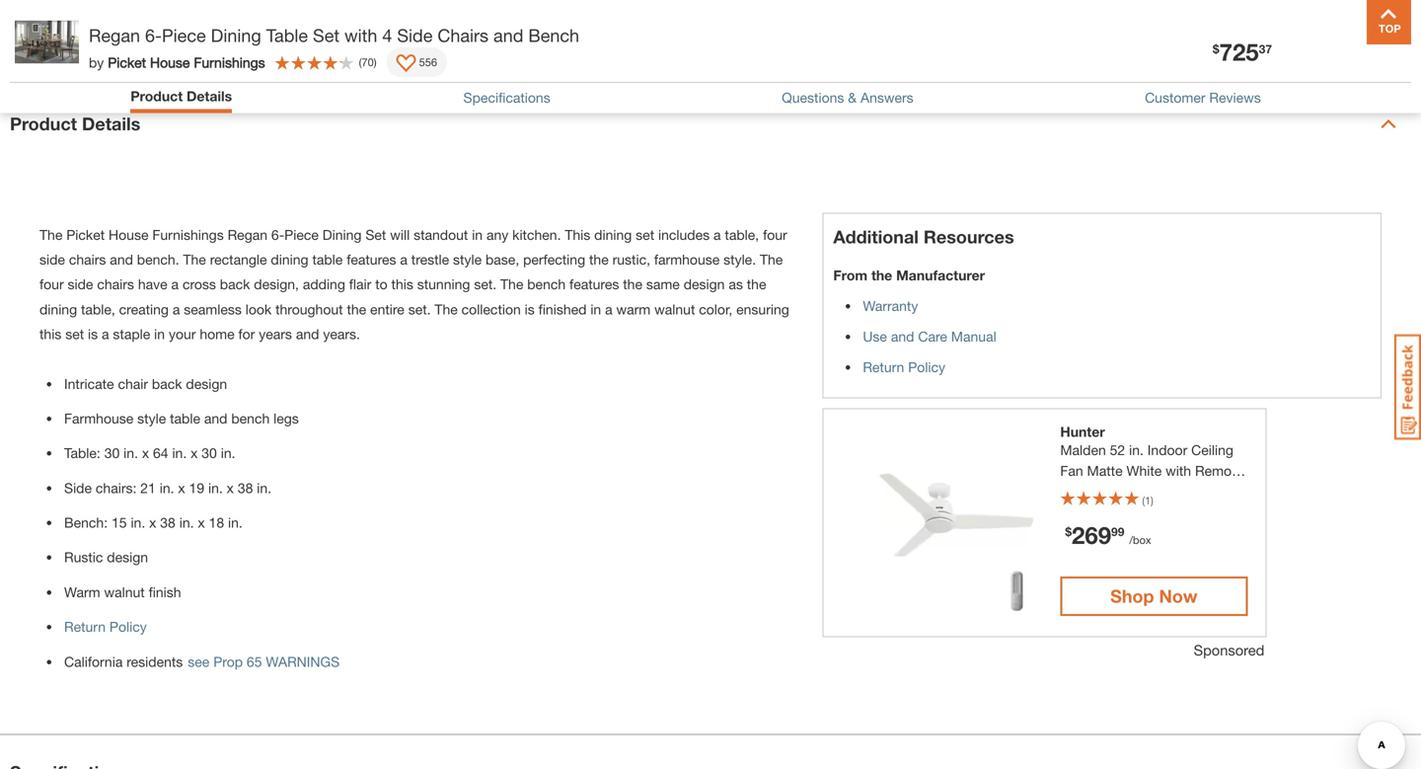 Task type: locate. For each thing, give the bounding box(es) containing it.
features
[[347, 251, 396, 268], [570, 276, 619, 292]]

product details down "by picket house furnishings"
[[131, 88, 232, 104]]

this
[[392, 276, 414, 292], [39, 326, 62, 342]]

set. right entire
[[408, 301, 431, 317]]

1 vertical spatial set
[[366, 226, 386, 243]]

1 horizontal spatial dining
[[271, 251, 309, 268]]

$ for 725
[[1213, 42, 1220, 56]]

( for 1
[[1143, 494, 1145, 507]]

dining up rustic,
[[595, 226, 632, 243]]

0 vertical spatial chairs
[[69, 251, 106, 268]]

design up farmhouse style table and bench legs
[[186, 375, 227, 392]]

is
[[525, 301, 535, 317], [88, 326, 98, 342]]

set. up collection
[[474, 276, 497, 292]]

product image image
[[15, 10, 79, 74]]

questions & answers
[[782, 89, 914, 106]]

30 up 19
[[202, 445, 217, 461]]

1 horizontal spatial )
[[1151, 494, 1154, 507]]

1 horizontal spatial set
[[366, 226, 386, 243]]

return left the 37
[[1211, 40, 1253, 56]]

1 vertical spatial details
[[82, 113, 141, 134]]

0 vertical spatial table,
[[725, 226, 759, 243]]

1 horizontal spatial details
[[187, 88, 232, 104]]

1 horizontal spatial picket
[[108, 54, 146, 70]]

with
[[345, 25, 378, 46], [1166, 462, 1192, 479]]

warm
[[617, 301, 651, 317]]

65
[[247, 654, 262, 670]]

walnut down same
[[655, 301, 695, 317]]

0 vertical spatial is
[[525, 301, 535, 317]]

0 horizontal spatial (
[[359, 56, 362, 69]]

6-
[[145, 25, 162, 46], [271, 226, 285, 243]]

intricate chair back design
[[64, 375, 227, 392]]

( down "regan 6-piece dining table set with 4 side chairs and bench"
[[359, 56, 362, 69]]

( down white
[[1143, 494, 1145, 507]]

table
[[312, 251, 343, 268], [170, 410, 200, 427]]

$ right read
[[1213, 42, 1220, 56]]

this left the staple
[[39, 326, 62, 342]]

set left will
[[366, 226, 386, 243]]

set.
[[474, 276, 497, 292], [408, 301, 431, 317]]

walnut inside the picket house furnishings regan 6-piece dining set will standout in any kitchen. this dining set includes a table, four side chairs and bench. the rectangle dining table features a trestle style base, perfecting the rustic, farmhouse style. the four side chairs have a cross back design, adding flair to this stunning set. the bench features the same design as the dining table, creating a seamless look throughout the entire set. the collection is finished in a warm walnut color, ensuring this set is a staple in your home for years and years.
[[655, 301, 695, 317]]

30
[[104, 445, 120, 461], [202, 445, 217, 461]]

picket for by
[[108, 54, 146, 70]]

and right use
[[891, 328, 915, 344]]

in right finished at the top left of the page
[[591, 301, 602, 317]]

0 horizontal spatial dining
[[39, 301, 77, 317]]

0 horizontal spatial return policy link
[[64, 619, 147, 635]]

in left your
[[154, 326, 165, 342]]

0 vertical spatial set
[[636, 226, 655, 243]]

1 horizontal spatial return policy
[[863, 359, 946, 375]]

is left finished at the top left of the page
[[525, 301, 535, 317]]

6- up "by picket house furnishings"
[[145, 25, 162, 46]]

customer reviews button
[[1145, 89, 1262, 106], [1145, 89, 1262, 106]]

0 vertical spatial with
[[345, 25, 378, 46]]

1 horizontal spatial piece
[[285, 226, 319, 243]]

walnut down rustic design
[[104, 584, 145, 600]]

product details
[[131, 88, 232, 104], [10, 113, 141, 134]]

1 horizontal spatial walnut
[[655, 301, 695, 317]]

finish
[[149, 584, 181, 600]]

read
[[1175, 40, 1207, 56]]

back down rectangle
[[220, 276, 250, 292]]

intricate
[[64, 375, 114, 392]]

0 horizontal spatial walnut
[[104, 584, 145, 600]]

warranty
[[863, 297, 919, 314]]

0 horizontal spatial picket
[[66, 226, 105, 243]]

house inside the picket house furnishings regan 6-piece dining set will standout in any kitchen. this dining set includes a table, four side chairs and bench. the rectangle dining table features a trestle style base, perfecting the rustic, farmhouse style. the four side chairs have a cross back design, adding flair to this stunning set. the bench features the same design as the dining table, creating a seamless look throughout the entire set. the collection is finished in a warm walnut color, ensuring this set is a staple in your home for years and years.
[[109, 226, 149, 243]]

style
[[453, 251, 482, 268], [137, 410, 166, 427]]

bench inside the picket house furnishings regan 6-piece dining set will standout in any kitchen. this dining set includes a table, four side chairs and bench. the rectangle dining table features a trestle style base, perfecting the rustic, farmhouse style. the four side chairs have a cross back design, adding flair to this stunning set. the bench features the same design as the dining table, creating a seamless look throughout the entire set. the collection is finished in a warm walnut color, ensuring this set is a staple in your home for years and years.
[[528, 276, 566, 292]]

caret image
[[1381, 116, 1397, 132]]

the right from
[[872, 267, 893, 283]]

2 horizontal spatial policy
[[1257, 40, 1294, 56]]

0 vertical spatial return policy
[[863, 359, 946, 375]]

side up 556 dropdown button
[[397, 25, 433, 46]]

style up table: 30 in. x 64 in. x 30 in.
[[137, 410, 166, 427]]

side
[[397, 25, 433, 46], [64, 480, 92, 496]]

dining inside the picket house furnishings regan 6-piece dining set will standout in any kitchen. this dining set includes a table, four side chairs and bench. the rectangle dining table features a trestle style base, perfecting the rustic, farmhouse style. the four side chairs have a cross back design, adding flair to this stunning set. the bench features the same design as the dining table, creating a seamless look throughout the entire set. the collection is finished in a warm walnut color, ensuring this set is a staple in your home for years and years.
[[323, 226, 362, 243]]

0 horizontal spatial 30
[[104, 445, 120, 461]]

6- up the design,
[[271, 226, 285, 243]]

set up intricate
[[65, 326, 84, 342]]

1 vertical spatial 38
[[160, 514, 176, 531]]

bench
[[529, 25, 580, 46]]

policy
[[1257, 40, 1294, 56], [909, 359, 946, 375], [109, 619, 147, 635]]

0 horizontal spatial details
[[82, 113, 141, 134]]

0 horizontal spatial side
[[64, 480, 92, 496]]

product details down by
[[10, 113, 141, 134]]

table inside the picket house furnishings regan 6-piece dining set will standout in any kitchen. this dining set includes a table, four side chairs and bench. the rectangle dining table features a trestle style base, perfecting the rustic, farmhouse style. the four side chairs have a cross back design, adding flair to this stunning set. the bench features the same design as the dining table, creating a seamless look throughout the entire set. the collection is finished in a warm walnut color, ensuring this set is a staple in your home for years and years.
[[312, 251, 343, 268]]

return policy for bottom return policy 'link'
[[64, 619, 147, 635]]

return policy down use and care manual link at the right of page
[[863, 359, 946, 375]]

dining up intricate
[[39, 301, 77, 317]]

return down use
[[863, 359, 905, 375]]

product down "by picket house furnishings"
[[131, 88, 183, 104]]

bench left legs
[[231, 410, 270, 427]]

feedback link image
[[1395, 334, 1422, 440]]

collection
[[462, 301, 521, 317]]

1 horizontal spatial table,
[[725, 226, 759, 243]]

return down "warm"
[[64, 619, 106, 635]]

(
[[359, 56, 362, 69], [1143, 494, 1145, 507]]

1 horizontal spatial style
[[453, 251, 482, 268]]

the
[[39, 226, 63, 243], [183, 251, 206, 268], [760, 251, 783, 268], [501, 276, 524, 292], [435, 301, 458, 317]]

0 vertical spatial house
[[150, 54, 190, 70]]

regan up by
[[89, 25, 140, 46]]

0 vertical spatial set.
[[474, 276, 497, 292]]

0 horizontal spatial 38
[[160, 514, 176, 531]]

bench:
[[64, 514, 108, 531]]

return policy link down use and care manual link at the right of page
[[863, 359, 946, 375]]

dining up the design,
[[271, 251, 309, 268]]

style inside the picket house furnishings regan 6-piece dining set will standout in any kitchen. this dining set includes a table, four side chairs and bench. the rectangle dining table features a trestle style base, perfecting the rustic, farmhouse style. the four side chairs have a cross back design, adding flair to this stunning set. the bench features the same design as the dining table, creating a seamless look throughout the entire set. the collection is finished in a warm walnut color, ensuring this set is a staple in your home for years and years.
[[453, 251, 482, 268]]

rustic
[[64, 549, 103, 566]]

1 vertical spatial )
[[1151, 494, 1154, 507]]

regan up rectangle
[[228, 226, 268, 243]]

table,
[[725, 226, 759, 243], [81, 301, 115, 317]]

1 horizontal spatial dining
[[323, 226, 362, 243]]

return
[[1211, 40, 1253, 56], [863, 359, 905, 375], [64, 619, 106, 635]]

2 horizontal spatial design
[[684, 276, 725, 292]]

return policy link up the california
[[64, 619, 147, 635]]

)
[[374, 56, 377, 69], [1151, 494, 1154, 507]]

0 vertical spatial )
[[374, 56, 377, 69]]

details down "by picket house furnishings"
[[187, 88, 232, 104]]

table up table: 30 in. x 64 in. x 30 in.
[[170, 410, 200, 427]]

and left legs
[[204, 410, 228, 427]]

1 vertical spatial set
[[65, 326, 84, 342]]

piece up "by picket house furnishings"
[[162, 25, 206, 46]]

indoor
[[1148, 442, 1188, 458]]

house right by
[[150, 54, 190, 70]]

21
[[140, 480, 156, 496]]

0 vertical spatial walnut
[[655, 301, 695, 317]]

farmhouse
[[64, 410, 134, 427]]

) left display image
[[374, 56, 377, 69]]

california
[[64, 653, 123, 670]]

1 vertical spatial picket
[[66, 226, 105, 243]]

table, up the staple
[[81, 301, 115, 317]]

warm walnut finish
[[64, 584, 181, 600]]

0 horizontal spatial set.
[[408, 301, 431, 317]]

x left 64
[[142, 445, 149, 461]]

( 1 )
[[1143, 494, 1154, 507]]

customer
[[1145, 89, 1206, 106]]

return policy link
[[863, 359, 946, 375], [64, 619, 147, 635]]

product
[[131, 88, 183, 104], [10, 113, 77, 134]]

is left the staple
[[88, 326, 98, 342]]

questions & answers button
[[782, 89, 914, 106], [782, 89, 914, 106]]

70
[[362, 56, 374, 69]]

bench: 15 in. x 38 in. x 18 in.
[[64, 514, 243, 531]]

0 horizontal spatial with
[[345, 25, 378, 46]]

set right table
[[313, 25, 340, 46]]

$ 725 37
[[1213, 38, 1273, 66]]

included
[[1061, 483, 1114, 499]]

house for the
[[109, 226, 149, 243]]

0 horizontal spatial policy
[[109, 619, 147, 635]]

with down indoor
[[1166, 462, 1192, 479]]

&
[[848, 89, 857, 106]]

30 right table:
[[104, 445, 120, 461]]

features up the to at the top of page
[[347, 251, 396, 268]]

0 horizontal spatial return
[[64, 619, 106, 635]]

set inside the picket house furnishings regan 6-piece dining set will standout in any kitchen. this dining set includes a table, four side chairs and bench. the rectangle dining table features a trestle style base, perfecting the rustic, farmhouse style. the four side chairs have a cross back design, adding flair to this stunning set. the bench features the same design as the dining table, creating a seamless look throughout the entire set. the collection is finished in a warm walnut color, ensuring this set is a staple in your home for years and years.
[[366, 226, 386, 243]]

2 vertical spatial policy
[[109, 619, 147, 635]]

$ inside $ 269 99 /box
[[1066, 525, 1072, 538]]

dining left table
[[211, 25, 261, 46]]

1 horizontal spatial policy
[[909, 359, 946, 375]]

0 horizontal spatial back
[[152, 375, 182, 392]]

back right chair
[[152, 375, 182, 392]]

1 horizontal spatial $
[[1213, 42, 1220, 56]]

x left 19
[[178, 480, 185, 496]]

set up rustic,
[[636, 226, 655, 243]]

0 vertical spatial four
[[763, 226, 788, 243]]

house
[[150, 54, 190, 70], [109, 226, 149, 243]]

in left any at the left
[[472, 226, 483, 243]]

additional resources
[[834, 226, 1015, 247]]

0 vertical spatial return policy link
[[863, 359, 946, 375]]

in
[[472, 226, 483, 243], [591, 301, 602, 317], [154, 326, 165, 342]]

0 horizontal spatial piece
[[162, 25, 206, 46]]

piece
[[162, 25, 206, 46], [285, 226, 319, 243]]

by
[[89, 54, 104, 70]]

table
[[266, 25, 308, 46]]

design up 'warm walnut finish'
[[107, 549, 148, 566]]

design,
[[254, 276, 299, 292]]

this right the to at the top of page
[[392, 276, 414, 292]]

0 vertical spatial return
[[1211, 40, 1253, 56]]

1 horizontal spatial bench
[[528, 276, 566, 292]]

picket inside the picket house furnishings regan 6-piece dining set will standout in any kitchen. this dining set includes a table, four side chairs and bench. the rectangle dining table features a trestle style base, perfecting the rustic, farmhouse style. the four side chairs have a cross back design, adding flair to this stunning set. the bench features the same design as the dining table, creating a seamless look throughout the entire set. the collection is finished in a warm walnut color, ensuring this set is a staple in your home for years and years.
[[66, 226, 105, 243]]

1 vertical spatial furnishings
[[152, 226, 224, 243]]

$ down included
[[1066, 525, 1072, 538]]

1 horizontal spatial is
[[525, 301, 535, 317]]

return policy up the california
[[64, 619, 147, 635]]

0 horizontal spatial )
[[374, 56, 377, 69]]

) down white
[[1151, 494, 1154, 507]]

1
[[1145, 494, 1151, 507]]

0 vertical spatial (
[[359, 56, 362, 69]]

table, up style.
[[725, 226, 759, 243]]

0 horizontal spatial $
[[1066, 525, 1072, 538]]

1 horizontal spatial house
[[150, 54, 190, 70]]

the picket house furnishings regan 6-piece dining set will standout in any kitchen. this dining set includes a table, four side chairs and bench. the rectangle dining table features a trestle style base, perfecting the rustic, farmhouse style. the four side chairs have a cross back design, adding flair to this stunning set. the bench features the same design as the dining table, creating a seamless look throughout the entire set. the collection is finished in a warm walnut color, ensuring this set is a staple in your home for years and years.
[[39, 226, 790, 342]]

product down product image
[[10, 113, 77, 134]]

1 vertical spatial side
[[64, 480, 92, 496]]

design inside the picket house furnishings regan 6-piece dining set will standout in any kitchen. this dining set includes a table, four side chairs and bench. the rectangle dining table features a trestle style base, perfecting the rustic, farmhouse style. the four side chairs have a cross back design, adding flair to this stunning set. the bench features the same design as the dining table, creating a seamless look throughout the entire set. the collection is finished in a warm walnut color, ensuring this set is a staple in your home for years and years.
[[684, 276, 725, 292]]

picket for the
[[66, 226, 105, 243]]

38 right 19
[[238, 480, 253, 496]]

0 horizontal spatial design
[[107, 549, 148, 566]]

x
[[142, 445, 149, 461], [191, 445, 198, 461], [178, 480, 185, 496], [227, 480, 234, 496], [149, 514, 156, 531], [198, 514, 205, 531]]

1 vertical spatial return policy
[[64, 619, 147, 635]]

malden 52 in. indoor ceiling fan matte white with remote included image
[[844, 424, 1036, 616]]

0 vertical spatial 38
[[238, 480, 253, 496]]

1 vertical spatial piece
[[285, 226, 319, 243]]

0 vertical spatial in
[[472, 226, 483, 243]]

malden
[[1061, 442, 1107, 458]]

/box
[[1130, 533, 1152, 546]]

( 70 )
[[359, 56, 377, 69]]

furnishings inside the picket house furnishings regan 6-piece dining set will standout in any kitchen. this dining set includes a table, four side chairs and bench. the rectangle dining table features a trestle style base, perfecting the rustic, farmhouse style. the four side chairs have a cross back design, adding flair to this stunning set. the bench features the same design as the dining table, creating a seamless look throughout the entire set. the collection is finished in a warm walnut color, ensuring this set is a staple in your home for years and years.
[[152, 226, 224, 243]]

1 vertical spatial with
[[1166, 462, 1192, 479]]

x right 19
[[227, 480, 234, 496]]

use and care manual
[[863, 328, 997, 344]]

features up finished at the top left of the page
[[570, 276, 619, 292]]

home
[[200, 326, 235, 342]]

with left the 4
[[345, 25, 378, 46]]

style up the "stunning"
[[453, 251, 482, 268]]

table up adding
[[312, 251, 343, 268]]

1 30 from the left
[[104, 445, 120, 461]]

0 vertical spatial this
[[392, 276, 414, 292]]

stunning
[[417, 276, 470, 292]]

0 vertical spatial set
[[313, 25, 340, 46]]

1 horizontal spatial this
[[392, 276, 414, 292]]

bench.
[[137, 251, 179, 268]]

piece up adding
[[285, 226, 319, 243]]

staple
[[113, 326, 150, 342]]

0 horizontal spatial return policy
[[64, 619, 147, 635]]

and down throughout at the left
[[296, 326, 319, 342]]

0 horizontal spatial dining
[[211, 25, 261, 46]]

your
[[169, 326, 196, 342]]

details down by
[[82, 113, 141, 134]]

bench down perfecting
[[528, 276, 566, 292]]

chairs left the "have"
[[97, 276, 134, 292]]

2 horizontal spatial return
[[1211, 40, 1253, 56]]

1 vertical spatial (
[[1143, 494, 1145, 507]]

1 vertical spatial style
[[137, 410, 166, 427]]

house up bench.
[[109, 226, 149, 243]]

0 vertical spatial bench
[[528, 276, 566, 292]]

farmhouse
[[655, 251, 720, 268]]

1 vertical spatial regan
[[228, 226, 268, 243]]

0 vertical spatial $
[[1213, 42, 1220, 56]]

ceiling
[[1192, 442, 1234, 458]]

ensuring
[[737, 301, 790, 317]]

chairs left bench.
[[69, 251, 106, 268]]

0 vertical spatial product
[[131, 88, 183, 104]]

0 vertical spatial style
[[453, 251, 482, 268]]

$
[[1213, 42, 1220, 56], [1066, 525, 1072, 538]]

return policy
[[863, 359, 946, 375], [64, 619, 147, 635]]

0 vertical spatial dining
[[211, 25, 261, 46]]

resources
[[924, 226, 1015, 247]]

prop
[[213, 654, 243, 670]]

$ inside the $ 725 37
[[1213, 42, 1220, 56]]

0 vertical spatial table
[[312, 251, 343, 268]]

side down table:
[[64, 480, 92, 496]]

shop now
[[1111, 585, 1198, 607]]

1 horizontal spatial regan
[[228, 226, 268, 243]]

1 vertical spatial back
[[152, 375, 182, 392]]

38 down side chairs: 21 in. x 19 in. x 38 in.
[[160, 514, 176, 531]]

0 horizontal spatial this
[[39, 326, 62, 342]]

0 horizontal spatial table
[[170, 410, 200, 427]]

dining up adding
[[323, 226, 362, 243]]

0 vertical spatial 6-
[[145, 25, 162, 46]]

specifications button
[[464, 89, 551, 106], [464, 89, 551, 106]]

design up color,
[[684, 276, 725, 292]]



Task type: vqa. For each thing, say whether or not it's contained in the screenshot.
Buys related to Appliances Special Buys
no



Task type: describe. For each thing, give the bounding box(es) containing it.
adding
[[303, 276, 345, 292]]

1 vertical spatial table,
[[81, 301, 115, 317]]

creating
[[119, 301, 169, 317]]

matte
[[1088, 462, 1123, 479]]

a right includes
[[714, 226, 721, 243]]

see
[[188, 654, 210, 670]]

( for 70
[[359, 56, 362, 69]]

with inside hunter malden 52 in. indoor ceiling fan matte white with remote included
[[1166, 462, 1192, 479]]

throughout
[[276, 301, 343, 317]]

$ 269 99 /box
[[1066, 521, 1152, 549]]

and left bench.
[[110, 251, 133, 268]]

policy for bottom return policy 'link'
[[109, 619, 147, 635]]

farmhouse style table and bench legs
[[64, 410, 299, 427]]

1 vertical spatial product
[[10, 113, 77, 134]]

table: 30 in. x 64 in. x 30 in.
[[64, 445, 236, 461]]

x right 64
[[191, 445, 198, 461]]

0 horizontal spatial set
[[65, 326, 84, 342]]

1 horizontal spatial in
[[472, 226, 483, 243]]

regan inside the picket house furnishings regan 6-piece dining set will standout in any kitchen. this dining set includes a table, four side chairs and bench. the rectangle dining table features a trestle style base, perfecting the rustic, farmhouse style. the four side chairs have a cross back design, adding flair to this stunning set. the bench features the same design as the dining table, creating a seamless look throughout the entire set. the collection is finished in a warm walnut color, ensuring this set is a staple in your home for years and years.
[[228, 226, 268, 243]]

white
[[1127, 462, 1162, 479]]

return inside read return policy link
[[1211, 40, 1253, 56]]

warranty link
[[863, 297, 919, 314]]

0 horizontal spatial in
[[154, 326, 165, 342]]

base,
[[486, 251, 520, 268]]

x right 15
[[149, 514, 156, 531]]

entire
[[370, 301, 405, 317]]

same
[[647, 276, 680, 292]]

chairs
[[438, 25, 489, 46]]

1 vertical spatial product details
[[10, 113, 141, 134]]

chair
[[118, 375, 148, 392]]

a up your
[[173, 301, 180, 317]]

0 vertical spatial policy
[[1257, 40, 1294, 56]]

a left warm at left
[[605, 301, 613, 317]]

years
[[259, 326, 292, 342]]

side chairs: 21 in. x 19 in. x 38 in.
[[64, 480, 272, 496]]

0 horizontal spatial bench
[[231, 410, 270, 427]]

15
[[112, 514, 127, 531]]

x left 18
[[198, 514, 205, 531]]

$ for 269
[[1066, 525, 1072, 538]]

1 horizontal spatial side
[[68, 276, 93, 292]]

chairs:
[[96, 480, 137, 496]]

1 horizontal spatial design
[[186, 375, 227, 392]]

shop
[[1111, 585, 1155, 607]]

6- inside the picket house furnishings regan 6-piece dining set will standout in any kitchen. this dining set includes a table, four side chairs and bench. the rectangle dining table features a trestle style base, perfecting the rustic, farmhouse style. the four side chairs have a cross back design, adding flair to this stunning set. the bench features the same design as the dining table, creating a seamless look throughout the entire set. the collection is finished in a warm walnut color, ensuring this set is a staple in your home for years and years.
[[271, 226, 285, 243]]

2 vertical spatial dining
[[39, 301, 77, 317]]

fan
[[1061, 462, 1084, 479]]

1 vertical spatial return policy link
[[64, 619, 147, 635]]

trestle
[[412, 251, 449, 268]]

2 vertical spatial return
[[64, 619, 106, 635]]

rectangle
[[210, 251, 267, 268]]

the left rustic,
[[589, 251, 609, 268]]

the right as
[[747, 276, 767, 292]]

will
[[390, 226, 410, 243]]

manual
[[952, 328, 997, 344]]

0 vertical spatial product details
[[131, 88, 232, 104]]

1 vertical spatial chairs
[[97, 276, 134, 292]]

have
[[138, 276, 168, 292]]

1 vertical spatial set.
[[408, 301, 431, 317]]

1 vertical spatial is
[[88, 326, 98, 342]]

reviews
[[1210, 89, 1262, 106]]

specifications
[[464, 89, 551, 106]]

0 vertical spatial side
[[397, 25, 433, 46]]

rustic,
[[613, 251, 651, 268]]

1 horizontal spatial features
[[570, 276, 619, 292]]

by picket house furnishings
[[89, 54, 265, 70]]

perfecting
[[523, 251, 586, 268]]

99
[[1112, 525, 1125, 538]]

725
[[1220, 38, 1260, 66]]

manufacturer
[[897, 267, 986, 283]]

a down will
[[400, 251, 408, 268]]

furnishings for the picket house furnishings regan 6-piece dining set will standout in any kitchen. this dining set includes a table, four side chairs and bench. the rectangle dining table features a trestle style base, perfecting the rustic, farmhouse style. the four side chairs have a cross back design, adding flair to this stunning set. the bench features the same design as the dining table, creating a seamless look throughout the entire set. the collection is finished in a warm walnut color, ensuring this set is a staple in your home for years and years.
[[152, 226, 224, 243]]

style.
[[724, 251, 756, 268]]

warm
[[64, 584, 100, 600]]

sponsored
[[1194, 641, 1265, 658]]

1 vertical spatial four
[[39, 276, 64, 292]]

this
[[565, 226, 591, 243]]

see prop 65 warnings button
[[188, 644, 340, 680]]

use
[[863, 328, 888, 344]]

19
[[189, 480, 205, 496]]

64
[[153, 445, 168, 461]]

37
[[1260, 42, 1273, 56]]

look
[[246, 301, 272, 317]]

1 horizontal spatial set.
[[474, 276, 497, 292]]

0 horizontal spatial 6-
[[145, 25, 162, 46]]

questions
[[782, 89, 845, 106]]

1 vertical spatial in
[[591, 301, 602, 317]]

use and care manual link
[[863, 328, 997, 344]]

shop now button
[[1061, 576, 1248, 616]]

to
[[375, 276, 388, 292]]

0 horizontal spatial style
[[137, 410, 166, 427]]

furnishings for by picket house furnishings
[[194, 54, 265, 70]]

includes
[[659, 226, 710, 243]]

1 horizontal spatial 38
[[238, 480, 253, 496]]

piece inside the picket house furnishings regan 6-piece dining set will standout in any kitchen. this dining set includes a table, four side chairs and bench. the rectangle dining table features a trestle style base, perfecting the rustic, farmhouse style. the four side chairs have a cross back design, adding flair to this stunning set. the bench features the same design as the dining table, creating a seamless look throughout the entire set. the collection is finished in a warm walnut color, ensuring this set is a staple in your home for years and years.
[[285, 226, 319, 243]]

top button
[[1368, 0, 1412, 44]]

display image
[[397, 54, 416, 74]]

standout
[[414, 226, 468, 243]]

556 button
[[387, 47, 447, 77]]

read return policy
[[1175, 40, 1294, 56]]

the up warm at left
[[623, 276, 643, 292]]

regan 6-piece dining table set with 4 side chairs and bench
[[89, 25, 580, 46]]

now
[[1160, 585, 1198, 607]]

and right chairs
[[494, 25, 524, 46]]

care
[[919, 328, 948, 344]]

as
[[729, 276, 743, 292]]

legs
[[274, 410, 299, 427]]

return policy for the top return policy 'link'
[[863, 359, 946, 375]]

2 horizontal spatial dining
[[595, 226, 632, 243]]

customer reviews
[[1145, 89, 1262, 106]]

warnings
[[266, 654, 340, 670]]

table:
[[64, 445, 101, 461]]

additional
[[834, 226, 919, 247]]

) for ( 70 )
[[374, 56, 377, 69]]

the down flair
[[347, 301, 366, 317]]

kitchen.
[[513, 226, 561, 243]]

0 vertical spatial features
[[347, 251, 396, 268]]

1 vertical spatial this
[[39, 326, 62, 342]]

back inside the picket house furnishings regan 6-piece dining set will standout in any kitchen. this dining set includes a table, four side chairs and bench. the rectangle dining table features a trestle style base, perfecting the rustic, farmhouse style. the four side chairs have a cross back design, adding flair to this stunning set. the bench features the same design as the dining table, creating a seamless look throughout the entire set. the collection is finished in a warm walnut color, ensuring this set is a staple in your home for years and years.
[[220, 276, 250, 292]]

18
[[209, 514, 224, 531]]

flair
[[349, 276, 372, 292]]

in. inside hunter malden 52 in. indoor ceiling fan matte white with remote included
[[1130, 442, 1144, 458]]

cross
[[183, 276, 216, 292]]

remote
[[1196, 462, 1244, 479]]

1 horizontal spatial return
[[863, 359, 905, 375]]

seamless
[[184, 301, 242, 317]]

1 vertical spatial dining
[[271, 251, 309, 268]]

0 vertical spatial piece
[[162, 25, 206, 46]]

any
[[487, 226, 509, 243]]

0 vertical spatial details
[[187, 88, 232, 104]]

policy for the top return policy 'link'
[[909, 359, 946, 375]]

2 30 from the left
[[202, 445, 217, 461]]

a left the staple
[[102, 326, 109, 342]]

answers
[[861, 89, 914, 106]]

a right the "have"
[[171, 276, 179, 292]]

residents
[[127, 653, 183, 670]]

0 horizontal spatial side
[[39, 251, 65, 268]]

hunter malden 52 in. indoor ceiling fan matte white with remote included
[[1061, 423, 1244, 499]]

read return policy link
[[1175, 38, 1294, 59]]

) for ( 1 )
[[1151, 494, 1154, 507]]

1 vertical spatial walnut
[[104, 584, 145, 600]]

color,
[[699, 301, 733, 317]]

4
[[382, 25, 392, 46]]

house for by
[[150, 54, 190, 70]]

0 vertical spatial regan
[[89, 25, 140, 46]]



